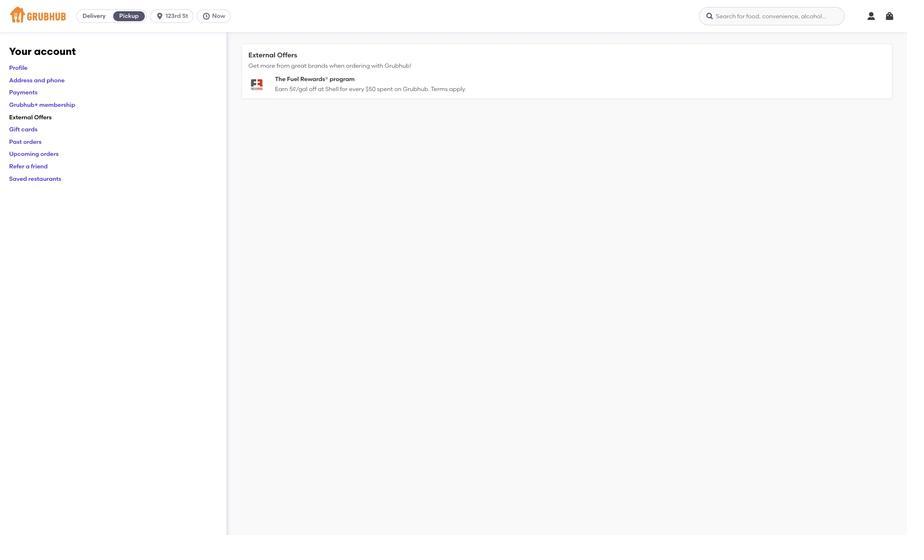 Task type: describe. For each thing, give the bounding box(es) containing it.
address and phone link
[[9, 77, 65, 84]]

1 horizontal spatial svg image
[[867, 11, 877, 21]]

the fuel rewards® program earn 5¢/gal off at shell for every $50 spent on grubhub. terms apply.
[[275, 76, 467, 93]]

now button
[[197, 10, 234, 23]]

grubhub+
[[9, 102, 38, 109]]

for
[[340, 86, 348, 93]]

phone
[[47, 77, 65, 84]]

saved
[[9, 176, 27, 183]]

main navigation navigation
[[0, 0, 908, 32]]

payments
[[9, 89, 38, 96]]

spent
[[377, 86, 393, 93]]

grubhub+ membership link
[[9, 102, 75, 109]]

saved restaurants link
[[9, 176, 61, 183]]

123rd st button
[[150, 10, 197, 23]]

saved restaurants
[[9, 176, 61, 183]]

friend
[[31, 163, 48, 170]]

refer a friend
[[9, 163, 48, 170]]

123rd
[[166, 12, 181, 20]]

gift
[[9, 126, 20, 133]]

svg image for now
[[202, 12, 211, 20]]

orders for past orders
[[23, 139, 42, 146]]

123rd st
[[166, 12, 188, 20]]

Search for food, convenience, alcohol... search field
[[699, 7, 845, 25]]

upcoming
[[9, 151, 39, 158]]

shell
[[326, 86, 339, 93]]

membership
[[39, 102, 75, 109]]

profile link
[[9, 65, 28, 72]]

st
[[182, 12, 188, 20]]

off
[[309, 86, 317, 93]]

past orders
[[9, 139, 42, 146]]

a
[[26, 163, 30, 170]]

rewards®
[[300, 76, 328, 83]]

account
[[34, 45, 76, 57]]

from
[[277, 62, 290, 69]]

$50
[[366, 86, 376, 93]]

orders for upcoming orders
[[40, 151, 59, 158]]

offers for external offers get more from great brands when ordering with grubhub!
[[277, 51, 297, 59]]

offers for external offers
[[34, 114, 52, 121]]

every
[[349, 86, 365, 93]]

payments link
[[9, 89, 38, 96]]

earn
[[275, 86, 288, 93]]

grubhub+ membership
[[9, 102, 75, 109]]

2 horizontal spatial svg image
[[885, 11, 895, 21]]



Task type: locate. For each thing, give the bounding box(es) containing it.
svg image left now at the top of page
[[202, 12, 211, 20]]

delivery
[[83, 12, 106, 20]]

now
[[212, 12, 225, 20]]

refer a friend link
[[9, 163, 48, 170]]

on
[[395, 86, 402, 93]]

apply.
[[450, 86, 467, 93]]

2 svg image from the left
[[202, 12, 211, 20]]

svg image
[[867, 11, 877, 21], [885, 11, 895, 21], [706, 12, 714, 20]]

1 horizontal spatial offers
[[277, 51, 297, 59]]

external for external offers
[[9, 114, 33, 121]]

orders
[[23, 139, 42, 146], [40, 151, 59, 158]]

1 horizontal spatial external
[[249, 51, 276, 59]]

1 vertical spatial external
[[9, 114, 33, 121]]

pickup
[[119, 12, 139, 20]]

refer
[[9, 163, 24, 170]]

past orders link
[[9, 139, 42, 146]]

1 svg image from the left
[[156, 12, 164, 20]]

offers down "grubhub+ membership" link
[[34, 114, 52, 121]]

svg image left 123rd
[[156, 12, 164, 20]]

0 horizontal spatial svg image
[[156, 12, 164, 20]]

orders up friend
[[40, 151, 59, 158]]

and
[[34, 77, 45, 84]]

external offers get more from great brands when ordering with grubhub!
[[249, 51, 412, 69]]

restaurants
[[28, 176, 61, 183]]

external up gift cards
[[9, 114, 33, 121]]

delivery button
[[77, 10, 112, 23]]

address
[[9, 77, 33, 84]]

external offers link
[[9, 114, 52, 121]]

address and phone
[[9, 77, 65, 84]]

the
[[275, 76, 286, 83]]

fuel
[[287, 76, 299, 83]]

svg image for 123rd st
[[156, 12, 164, 20]]

1 vertical spatial offers
[[34, 114, 52, 121]]

external offers
[[9, 114, 52, 121]]

offers
[[277, 51, 297, 59], [34, 114, 52, 121]]

upcoming orders link
[[9, 151, 59, 158]]

svg image
[[156, 12, 164, 20], [202, 12, 211, 20]]

program
[[330, 76, 355, 83]]

offers inside external offers get more from great brands when ordering with grubhub!
[[277, 51, 297, 59]]

grubhub!
[[385, 62, 412, 69]]

1 horizontal spatial svg image
[[202, 12, 211, 20]]

svg image inside 123rd st button
[[156, 12, 164, 20]]

0 horizontal spatial external
[[9, 114, 33, 121]]

great
[[291, 62, 307, 69]]

external up more
[[249, 51, 276, 59]]

0 vertical spatial external
[[249, 51, 276, 59]]

0 vertical spatial offers
[[277, 51, 297, 59]]

svg image inside now button
[[202, 12, 211, 20]]

gift cards link
[[9, 126, 38, 133]]

external inside external offers get more from great brands when ordering with grubhub!
[[249, 51, 276, 59]]

brands
[[308, 62, 328, 69]]

cards
[[21, 126, 38, 133]]

5¢/gal
[[290, 86, 308, 93]]

your account
[[9, 45, 76, 57]]

external
[[249, 51, 276, 59], [9, 114, 33, 121]]

upcoming orders
[[9, 151, 59, 158]]

past
[[9, 139, 22, 146]]

when
[[330, 62, 345, 69]]

at
[[318, 86, 324, 93]]

1 vertical spatial orders
[[40, 151, 59, 158]]

offers up from
[[277, 51, 297, 59]]

gift cards
[[9, 126, 38, 133]]

more
[[261, 62, 275, 69]]

your
[[9, 45, 32, 57]]

with
[[372, 62, 383, 69]]

pickup button
[[112, 10, 147, 23]]

0 horizontal spatial offers
[[34, 114, 52, 121]]

external for external offers get more from great brands when ordering with grubhub!
[[249, 51, 276, 59]]

terms
[[431, 86, 448, 93]]

0 horizontal spatial svg image
[[706, 12, 714, 20]]

profile
[[9, 65, 28, 72]]

grubhub.
[[403, 86, 430, 93]]

the fuel rewards® program partnership image image
[[249, 76, 265, 93]]

0 vertical spatial orders
[[23, 139, 42, 146]]

get
[[249, 62, 259, 69]]

ordering
[[346, 62, 370, 69]]

orders up the upcoming orders
[[23, 139, 42, 146]]



Task type: vqa. For each thing, say whether or not it's contained in the screenshot.
GRUBHUB+ MEMBERSHIP "link"
yes



